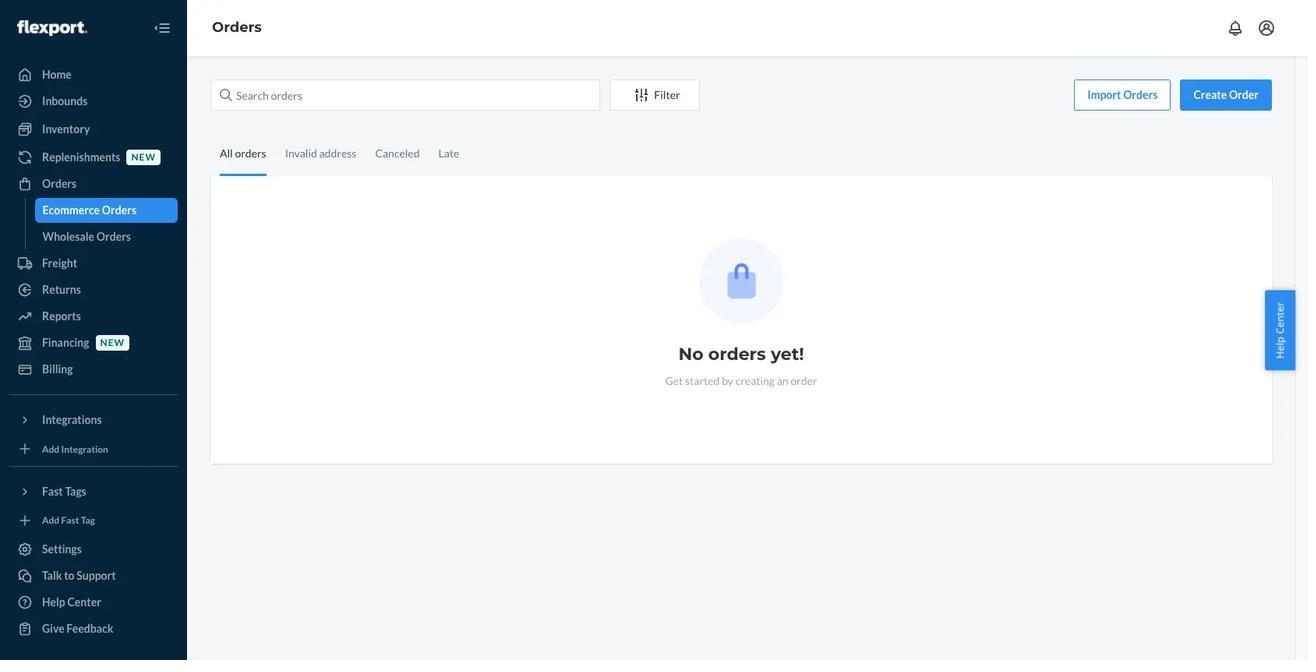 Task type: locate. For each thing, give the bounding box(es) containing it.
orders for wholesale orders
[[97, 230, 131, 243]]

close navigation image
[[153, 19, 172, 37]]

wholesale orders link
[[35, 225, 178, 250]]

filter button
[[610, 80, 700, 111]]

2 add from the top
[[42, 515, 59, 527]]

add
[[42, 444, 59, 455], [42, 515, 59, 527]]

fast
[[42, 485, 63, 498], [61, 515, 79, 527]]

started
[[686, 374, 720, 388]]

0 vertical spatial fast
[[42, 485, 63, 498]]

add fast tag link
[[9, 510, 178, 531]]

new
[[131, 152, 156, 163], [100, 337, 125, 349]]

tag
[[81, 515, 95, 527]]

1 vertical spatial help center
[[42, 596, 101, 609]]

give feedback button
[[9, 617, 178, 642]]

0 horizontal spatial help
[[42, 596, 65, 609]]

add left integration
[[42, 444, 59, 455]]

1 vertical spatial center
[[67, 596, 101, 609]]

orders right import
[[1124, 88, 1159, 101]]

fast left tag
[[61, 515, 79, 527]]

inbounds
[[42, 94, 88, 108]]

1 vertical spatial fast
[[61, 515, 79, 527]]

1 horizontal spatial orders link
[[212, 19, 262, 36]]

center inside button
[[1274, 302, 1288, 334]]

canceled
[[375, 147, 420, 160]]

0 vertical spatial orders link
[[212, 19, 262, 36]]

flexport logo image
[[17, 20, 87, 36]]

1 vertical spatial help
[[42, 596, 65, 609]]

0 vertical spatial add
[[42, 444, 59, 455]]

ecommerce
[[43, 204, 100, 217]]

0 vertical spatial new
[[131, 152, 156, 163]]

add up 'settings'
[[42, 515, 59, 527]]

add integration link
[[9, 439, 178, 460]]

0 horizontal spatial center
[[67, 596, 101, 609]]

help
[[1274, 337, 1288, 359], [42, 596, 65, 609]]

1 horizontal spatial help center
[[1274, 302, 1288, 359]]

orders
[[235, 147, 267, 160], [709, 344, 766, 365]]

1 horizontal spatial new
[[131, 152, 156, 163]]

help center
[[1274, 302, 1288, 359], [42, 596, 101, 609]]

orders for ecommerce orders
[[102, 204, 137, 217]]

new down inventory link
[[131, 152, 156, 163]]

orders inside "ecommerce orders" link
[[102, 204, 137, 217]]

1 horizontal spatial center
[[1274, 302, 1288, 334]]

home
[[42, 68, 72, 81]]

1 horizontal spatial orders
[[709, 344, 766, 365]]

fast left tags
[[42, 485, 63, 498]]

0 vertical spatial orders
[[235, 147, 267, 160]]

orders up wholesale orders link
[[102, 204, 137, 217]]

1 vertical spatial add
[[42, 515, 59, 527]]

talk
[[42, 569, 62, 583]]

open notifications image
[[1227, 19, 1246, 37]]

0 horizontal spatial new
[[100, 337, 125, 349]]

import
[[1088, 88, 1122, 101]]

0 horizontal spatial orders
[[235, 147, 267, 160]]

0 vertical spatial help center
[[1274, 302, 1288, 359]]

orders up 'search' image
[[212, 19, 262, 36]]

reports link
[[9, 304, 178, 329]]

orders inside import orders button
[[1124, 88, 1159, 101]]

new down the reports link
[[100, 337, 125, 349]]

center inside "link"
[[67, 596, 101, 609]]

orders link
[[212, 19, 262, 36], [9, 172, 178, 197]]

1 add from the top
[[42, 444, 59, 455]]

orders up the get started by creating an order
[[709, 344, 766, 365]]

empty list image
[[699, 239, 784, 324]]

fast tags
[[42, 485, 86, 498]]

feedback
[[67, 622, 113, 636]]

add inside 'link'
[[42, 515, 59, 527]]

talk to support
[[42, 569, 116, 583]]

order
[[791, 374, 818, 388]]

late
[[439, 147, 460, 160]]

0 vertical spatial help
[[1274, 337, 1288, 359]]

orders link up ecommerce orders
[[9, 172, 178, 197]]

0 horizontal spatial help center
[[42, 596, 101, 609]]

help center inside "link"
[[42, 596, 101, 609]]

1 vertical spatial new
[[100, 337, 125, 349]]

returns link
[[9, 278, 178, 303]]

orders down "ecommerce orders" link
[[97, 230, 131, 243]]

1 horizontal spatial help
[[1274, 337, 1288, 359]]

help inside button
[[1274, 337, 1288, 359]]

orders link up 'search' image
[[212, 19, 262, 36]]

import orders button
[[1075, 80, 1172, 111]]

0 vertical spatial center
[[1274, 302, 1288, 334]]

help inside "link"
[[42, 596, 65, 609]]

settings
[[42, 543, 82, 556]]

orders
[[212, 19, 262, 36], [1124, 88, 1159, 101], [42, 177, 77, 190], [102, 204, 137, 217], [97, 230, 131, 243]]

home link
[[9, 62, 178, 87]]

Search orders text field
[[211, 80, 601, 111]]

center
[[1274, 302, 1288, 334], [67, 596, 101, 609]]

inventory
[[42, 122, 90, 136]]

orders inside wholesale orders link
[[97, 230, 131, 243]]

1 vertical spatial orders
[[709, 344, 766, 365]]

orders right all
[[235, 147, 267, 160]]

1 vertical spatial orders link
[[9, 172, 178, 197]]



Task type: describe. For each thing, give the bounding box(es) containing it.
orders for import orders
[[1124, 88, 1159, 101]]

order
[[1230, 88, 1260, 101]]

help center link
[[9, 590, 178, 615]]

freight
[[42, 257, 77, 270]]

talk to support button
[[9, 564, 178, 589]]

integration
[[61, 444, 108, 455]]

financing
[[42, 336, 89, 349]]

add integration
[[42, 444, 108, 455]]

create order link
[[1181, 80, 1273, 111]]

no
[[679, 344, 704, 365]]

support
[[77, 569, 116, 583]]

address
[[319, 147, 357, 160]]

no orders yet!
[[679, 344, 805, 365]]

yet!
[[771, 344, 805, 365]]

billing link
[[9, 357, 178, 382]]

fast inside dropdown button
[[42, 485, 63, 498]]

0 horizontal spatial orders link
[[9, 172, 178, 197]]

invalid
[[285, 147, 317, 160]]

replenishments
[[42, 151, 120, 164]]

get started by creating an order
[[666, 374, 818, 388]]

integrations
[[42, 413, 102, 427]]

orders up 'ecommerce'
[[42, 177, 77, 190]]

all
[[220, 147, 233, 160]]

orders for no
[[709, 344, 766, 365]]

give feedback
[[42, 622, 113, 636]]

help center button
[[1266, 290, 1296, 370]]

fast tags button
[[9, 479, 178, 504]]

open account menu image
[[1258, 19, 1277, 37]]

to
[[64, 569, 75, 583]]

search image
[[220, 89, 232, 101]]

new for replenishments
[[131, 152, 156, 163]]

creating
[[736, 374, 775, 388]]

an
[[777, 374, 789, 388]]

wholesale orders
[[43, 230, 131, 243]]

by
[[722, 374, 734, 388]]

create
[[1194, 88, 1228, 101]]

tags
[[65, 485, 86, 498]]

ecommerce orders link
[[35, 198, 178, 223]]

invalid address
[[285, 147, 357, 160]]

inbounds link
[[9, 89, 178, 114]]

freight link
[[9, 251, 178, 276]]

help center inside button
[[1274, 302, 1288, 359]]

add for add integration
[[42, 444, 59, 455]]

reports
[[42, 310, 81, 323]]

add for add fast tag
[[42, 515, 59, 527]]

add fast tag
[[42, 515, 95, 527]]

ecommerce orders
[[43, 204, 137, 217]]

inventory link
[[9, 117, 178, 142]]

get
[[666, 374, 683, 388]]

settings link
[[9, 537, 178, 562]]

import orders
[[1088, 88, 1159, 101]]

fast inside 'link'
[[61, 515, 79, 527]]

all orders
[[220, 147, 267, 160]]

create order
[[1194, 88, 1260, 101]]

wholesale
[[43, 230, 94, 243]]

returns
[[42, 283, 81, 296]]

give
[[42, 622, 64, 636]]

filter
[[655, 88, 681, 101]]

orders for all
[[235, 147, 267, 160]]

new for financing
[[100, 337, 125, 349]]

integrations button
[[9, 408, 178, 433]]

billing
[[42, 363, 73, 376]]



Task type: vqa. For each thing, say whether or not it's contained in the screenshot.
International Shipping
no



